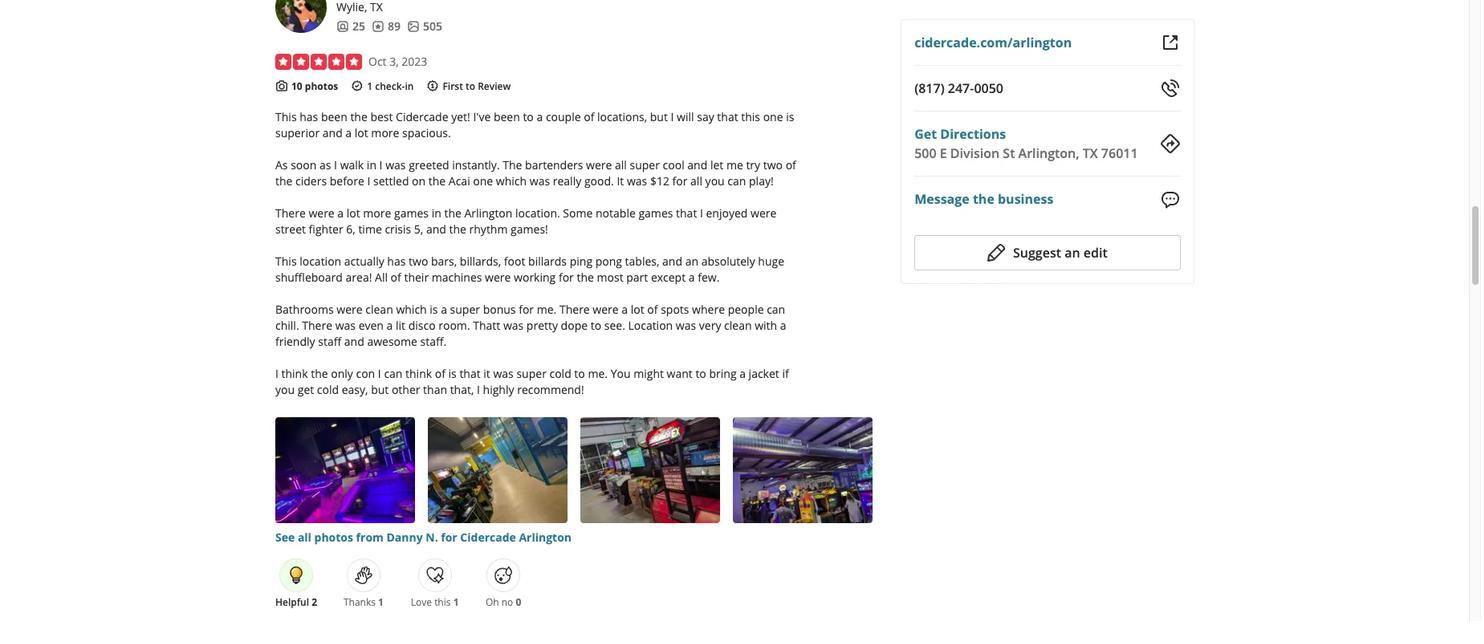 Task type: locate. For each thing, give the bounding box(es) containing it.
lot
[[355, 126, 368, 141], [347, 206, 360, 221], [631, 302, 645, 318]]

a up fighter on the left
[[338, 206, 344, 221]]

(1 reaction) element for thanks 1
[[378, 596, 384, 610]]

friendly
[[275, 334, 315, 350]]

games down $12
[[639, 206, 673, 221]]

a right bring
[[740, 367, 746, 382]]

that,
[[450, 383, 474, 398]]

before
[[330, 174, 365, 189]]

0 vertical spatial there
[[275, 206, 306, 221]]

1 vertical spatial two
[[409, 254, 428, 269]]

0 vertical spatial all
[[615, 158, 627, 173]]

0 horizontal spatial but
[[371, 383, 389, 398]]

0 vertical spatial in
[[405, 80, 414, 93]]

1 vertical spatial is
[[430, 302, 438, 318]]

i right that,
[[477, 383, 480, 398]]

of right couple
[[584, 110, 595, 125]]

in right walk
[[367, 158, 377, 173]]

the down ping
[[577, 270, 594, 285]]

in up the bars,
[[432, 206, 442, 221]]

1 horizontal spatial (1 reaction) element
[[453, 596, 459, 610]]

cidercade up spacious.
[[396, 110, 449, 125]]

1 horizontal spatial all
[[615, 158, 627, 173]]

1 horizontal spatial arlington
[[519, 530, 572, 546]]

cold down only
[[317, 383, 339, 398]]

but left will
[[650, 110, 668, 125]]

in left 16 first v2 icon
[[405, 80, 414, 93]]

1 horizontal spatial you
[[706, 174, 725, 189]]

2 horizontal spatial is
[[786, 110, 795, 125]]

505
[[423, 18, 442, 34]]

this right say
[[741, 110, 761, 125]]

1 horizontal spatial me.
[[588, 367, 608, 382]]

0 horizontal spatial is
[[430, 302, 438, 318]]

helpful 2
[[275, 596, 317, 610]]

all right $12
[[691, 174, 703, 189]]

this inside this location actually has two bars, billards, foot billards ping pong tables, and an absolutely huge shuffleboard area! all of their machines were working for the most part except a few.
[[275, 254, 297, 269]]

two up their
[[409, 254, 428, 269]]

(1 reaction) element right thanks
[[378, 596, 384, 610]]

0 vertical spatial cidercade
[[396, 110, 449, 125]]

suggest
[[1013, 244, 1061, 262]]

a
[[537, 110, 543, 125], [346, 126, 352, 141], [338, 206, 344, 221], [689, 270, 695, 285], [441, 302, 447, 318], [622, 302, 628, 318], [387, 318, 393, 334], [780, 318, 787, 334], [740, 367, 746, 382]]

and down even
[[344, 334, 364, 350]]

500
[[914, 145, 936, 162]]

which
[[496, 174, 527, 189], [396, 302, 427, 318]]

only
[[331, 367, 353, 382]]

1 this from the top
[[275, 110, 297, 125]]

has up the all
[[387, 254, 406, 269]]

i left enjoyed
[[700, 206, 703, 221]]

even
[[359, 318, 384, 334]]

which up disco at the left bottom
[[396, 302, 427, 318]]

see all photos from danny n. for cidercade arlington
[[275, 530, 572, 546]]

0 horizontal spatial you
[[275, 383, 295, 398]]

0 vertical spatial arlington
[[465, 206, 513, 221]]

crisis
[[385, 222, 411, 237]]

(1 reaction) element
[[378, 596, 384, 610], [453, 596, 459, 610]]

1 right "love"
[[453, 596, 459, 610]]

friends element
[[336, 18, 365, 35]]

were up the good.
[[586, 158, 612, 173]]

0 horizontal spatial been
[[321, 110, 348, 125]]

the down the as
[[275, 174, 293, 189]]

1 horizontal spatial that
[[676, 206, 697, 221]]

lot up 6,
[[347, 206, 360, 221]]

were down play!
[[751, 206, 777, 221]]

1 horizontal spatial think
[[406, 367, 432, 382]]

0 horizontal spatial think
[[281, 367, 308, 382]]

1 vertical spatial one
[[473, 174, 493, 189]]

i
[[671, 110, 674, 125], [334, 158, 337, 173], [380, 158, 383, 173], [367, 174, 371, 189], [700, 206, 703, 221], [275, 367, 279, 382], [378, 367, 381, 382], [477, 383, 480, 398]]

2 horizontal spatial in
[[432, 206, 442, 221]]

1 horizontal spatial is
[[449, 367, 457, 382]]

1 vertical spatial me.
[[588, 367, 608, 382]]

a inside i think the only con i can think of is that it was super cold to me. you might want to bring a jacket if you get cold easy, but other than that, i highly recommend!
[[740, 367, 746, 382]]

to inside bathrooms were clean which is a super bonus for me. there were a lot of spots where people can chill. there was even a lit disco room. thatt was pretty dope to see. location was very clean with a friendly staff and awesome staff.
[[591, 318, 602, 334]]

more up time
[[363, 206, 391, 221]]

2 horizontal spatial that
[[717, 110, 739, 125]]

were
[[586, 158, 612, 173], [309, 206, 335, 221], [751, 206, 777, 221], [485, 270, 511, 285], [337, 302, 363, 318], [593, 302, 619, 318]]

1 horizontal spatial has
[[387, 254, 406, 269]]

0 horizontal spatial has
[[300, 110, 318, 125]]

0 horizontal spatial two
[[409, 254, 428, 269]]

location
[[628, 318, 673, 334]]

me. left you on the bottom left
[[588, 367, 608, 382]]

cool
[[663, 158, 685, 173]]

1 horizontal spatial games
[[639, 206, 673, 221]]

play!
[[749, 174, 774, 189]]

me
[[727, 158, 743, 173]]

0 vertical spatial me.
[[537, 302, 557, 318]]

this inside this has been the best cidercade yet! i've been to a couple of locations, but i will say that this one is superior and a lot more spacious.
[[275, 110, 297, 125]]

1 vertical spatial you
[[275, 383, 295, 398]]

2 vertical spatial lot
[[631, 302, 645, 318]]

0 horizontal spatial cold
[[317, 383, 339, 398]]

there up street
[[275, 206, 306, 221]]

2 vertical spatial in
[[432, 206, 442, 221]]

1 horizontal spatial this
[[741, 110, 761, 125]]

room.
[[439, 318, 470, 334]]

for up pretty
[[519, 302, 534, 318]]

you left get
[[275, 383, 295, 398]]

this for this location actually has two bars, billards, foot billards ping pong tables, and an absolutely huge shuffleboard area! all of their machines were working for the most part except a few.
[[275, 254, 297, 269]]

all
[[615, 158, 627, 173], [691, 174, 703, 189], [298, 530, 312, 546]]

and up 'as'
[[323, 126, 343, 141]]

16 first v2 image
[[427, 79, 440, 92]]

i left will
[[671, 110, 674, 125]]

cidercade.com/arlington
[[914, 34, 1072, 51]]

two
[[763, 158, 783, 173], [409, 254, 428, 269]]

0 vertical spatial you
[[706, 174, 725, 189]]

(817)
[[914, 80, 945, 97]]

of right try
[[786, 158, 797, 173]]

and left let
[[688, 158, 708, 173]]

this up the shuffleboard on the top of the page
[[275, 254, 297, 269]]

staff.
[[420, 334, 447, 350]]

of inside as soon as i walk in i was greeted instantly. the bartenders were all super cool and let me try two of the ciders before i settled on the acai one which was really good. it was $12 for all you can play!
[[786, 158, 797, 173]]

that inside i think the only con i can think of is that it was super cold to me. you might want to bring a jacket if you get cold easy, but other than that, i highly recommend!
[[460, 367, 481, 382]]

enjoyed
[[706, 206, 748, 221]]

i inside this has been the best cidercade yet! i've been to a couple of locations, but i will say that this one is superior and a lot more spacious.
[[671, 110, 674, 125]]

0 vertical spatial cold
[[550, 367, 572, 382]]

has up superior
[[300, 110, 318, 125]]

but inside this has been the best cidercade yet! i've been to a couple of locations, but i will say that this one is superior and a lot more spacious.
[[650, 110, 668, 125]]

super inside as soon as i walk in i was greeted instantly. the bartenders were all super cool and let me try two of the ciders before i settled on the acai one which was really good. it was $12 for all you can play!
[[630, 158, 660, 173]]

there up staff
[[302, 318, 332, 334]]

0 horizontal spatial an
[[686, 254, 699, 269]]

0 vertical spatial one
[[763, 110, 783, 125]]

0 vertical spatial this
[[275, 110, 297, 125]]

16 photos v2 image
[[407, 20, 420, 33]]

247-
[[948, 80, 974, 97]]

1 horizontal spatial cidercade
[[460, 530, 516, 546]]

0 horizontal spatial cidercade
[[396, 110, 449, 125]]

2 vertical spatial is
[[449, 367, 457, 382]]

5,
[[414, 222, 423, 237]]

16 review v2 image
[[372, 20, 385, 33]]

0 vertical spatial two
[[763, 158, 783, 173]]

and inside this location actually has two bars, billards, foot billards ping pong tables, and an absolutely huge shuffleboard area! all of their machines were working for the most part except a few.
[[663, 254, 683, 269]]

1 think from the left
[[281, 367, 308, 382]]

cidercade.com/arlington link
[[914, 34, 1072, 51]]

thatt
[[473, 318, 501, 334]]

the down greeted
[[429, 174, 446, 189]]

cold
[[550, 367, 572, 382], [317, 383, 339, 398]]

1 vertical spatial there
[[560, 302, 590, 318]]

the inside this location actually has two bars, billards, foot billards ping pong tables, and an absolutely huge shuffleboard area! all of their machines were working for the most part except a few.
[[577, 270, 594, 285]]

been down 10 photos
[[321, 110, 348, 125]]

photos left from
[[314, 530, 353, 546]]

2 vertical spatial all
[[298, 530, 312, 546]]

message
[[914, 191, 970, 208]]

1 vertical spatial that
[[676, 206, 697, 221]]

this
[[741, 110, 761, 125], [435, 596, 451, 610]]

for down the cool at the top left
[[673, 174, 688, 189]]

1 vertical spatial lot
[[347, 206, 360, 221]]

that left enjoyed
[[676, 206, 697, 221]]

the up get
[[311, 367, 328, 382]]

0 vertical spatial clean
[[366, 302, 393, 318]]

0 vertical spatial is
[[786, 110, 795, 125]]

1 vertical spatial super
[[450, 302, 480, 318]]

that left it
[[460, 367, 481, 382]]

i inside there were a lot more games in the arlington location. some notable games that i enjoyed were street fighter 6, time crisis 5, and the rhythm games!
[[700, 206, 703, 221]]

1 vertical spatial which
[[396, 302, 427, 318]]

con
[[356, 367, 375, 382]]

0 vertical spatial has
[[300, 110, 318, 125]]

an up the few.
[[686, 254, 699, 269]]

that inside there were a lot more games in the arlington location. some notable games that i enjoyed were street fighter 6, time crisis 5, and the rhythm games!
[[676, 206, 697, 221]]

me. inside i think the only con i can think of is that it was super cold to me. you might want to bring a jacket if you get cold easy, but other than that, i highly recommend!
[[588, 367, 608, 382]]

super up recommend!
[[517, 367, 547, 382]]

there inside there were a lot more games in the arlington location. some notable games that i enjoyed were street fighter 6, time crisis 5, and the rhythm games!
[[275, 206, 306, 221]]

this up superior
[[275, 110, 297, 125]]

is
[[786, 110, 795, 125], [430, 302, 438, 318], [449, 367, 457, 382]]

10 photos
[[292, 80, 338, 93]]

24 directions v2 image
[[1161, 134, 1180, 153]]

1 horizontal spatial can
[[728, 174, 746, 189]]

of up location
[[648, 302, 658, 318]]

an inside "suggest an edit" button
[[1065, 244, 1080, 262]]

you inside i think the only con i can think of is that it was super cold to me. you might want to bring a jacket if you get cold easy, but other than that, i highly recommend!
[[275, 383, 295, 398]]

settled
[[373, 174, 409, 189]]

one down "instantly."
[[473, 174, 493, 189]]

0 vertical spatial but
[[650, 110, 668, 125]]

1 horizontal spatial been
[[494, 110, 520, 125]]

one
[[763, 110, 783, 125], [473, 174, 493, 189]]

easy,
[[342, 383, 368, 398]]

1 (1 reaction) element from the left
[[378, 596, 384, 610]]

i right con
[[378, 367, 381, 382]]

2 (1 reaction) element from the left
[[453, 596, 459, 610]]

to left couple
[[523, 110, 534, 125]]

0 vertical spatial this
[[741, 110, 761, 125]]

super up $12
[[630, 158, 660, 173]]

were inside as soon as i walk in i was greeted instantly. the bartenders were all super cool and let me try two of the ciders before i settled on the acai one which was really good. it was $12 for all you can play!
[[586, 158, 612, 173]]

been right i've
[[494, 110, 520, 125]]

0 vertical spatial super
[[630, 158, 660, 173]]

for right "n."
[[441, 530, 458, 546]]

in
[[405, 80, 414, 93], [367, 158, 377, 173], [432, 206, 442, 221]]

1 horizontal spatial super
[[517, 367, 547, 382]]

1 right 16 check in v2 icon
[[367, 80, 373, 93]]

thanks
[[344, 596, 376, 610]]

more down best
[[371, 126, 399, 141]]

to inside this has been the best cidercade yet! i've been to a couple of locations, but i will say that this one is superior and a lot more spacious.
[[523, 110, 534, 125]]

0
[[516, 596, 521, 610]]

0 horizontal spatial can
[[384, 367, 403, 382]]

for inside as soon as i walk in i was greeted instantly. the bartenders were all super cool and let me try two of the ciders before i settled on the acai one which was really good. it was $12 for all you can play!
[[673, 174, 688, 189]]

1 horizontal spatial clean
[[724, 318, 752, 334]]

to left "see."
[[591, 318, 602, 334]]

0 horizontal spatial arlington
[[465, 206, 513, 221]]

5 star rating image
[[275, 54, 362, 70]]

0 horizontal spatial all
[[298, 530, 312, 546]]

two inside as soon as i walk in i was greeted instantly. the bartenders were all super cool and let me try two of the ciders before i settled on the acai one which was really good. it was $12 for all you can play!
[[763, 158, 783, 173]]

there up dope at the left
[[560, 302, 590, 318]]

2 horizontal spatial can
[[767, 302, 786, 318]]

lit
[[396, 318, 406, 334]]

games!
[[511, 222, 548, 237]]

0 vertical spatial can
[[728, 174, 746, 189]]

this has been the best cidercade yet! i've been to a couple of locations, but i will say that this one is superior and a lot more spacious.
[[275, 110, 795, 141]]

a inside there were a lot more games in the arlington location. some notable games that i enjoyed were street fighter 6, time crisis 5, and the rhythm games!
[[338, 206, 344, 221]]

arlington up the rhythm
[[465, 206, 513, 221]]

1 vertical spatial this
[[275, 254, 297, 269]]

been
[[321, 110, 348, 125], [494, 110, 520, 125]]

(2 reactions) element
[[312, 596, 317, 610]]

can down "me"
[[728, 174, 746, 189]]

the left the rhythm
[[449, 222, 467, 237]]

is inside this has been the best cidercade yet! i've been to a couple of locations, but i will say that this one is superior and a lot more spacious.
[[786, 110, 795, 125]]

is inside bathrooms were clean which is a super bonus for me. there were a lot of spots where people can chill. there was even a lit disco room. thatt was pretty dope to see. location was very clean with a friendly staff and awesome staff.
[[430, 302, 438, 318]]

can up other
[[384, 367, 403, 382]]

more inside there were a lot more games in the arlington location. some notable games that i enjoyed were street fighter 6, time crisis 5, and the rhythm games!
[[363, 206, 391, 221]]

pong
[[596, 254, 622, 269]]

the inside i think the only con i can think of is that it was super cold to me. you might want to bring a jacket if you get cold easy, but other than that, i highly recommend!
[[311, 367, 328, 382]]

lot up location
[[631, 302, 645, 318]]

0 horizontal spatial one
[[473, 174, 493, 189]]

clean down people
[[724, 318, 752, 334]]

16 check in v2 image
[[351, 79, 364, 92]]

disco
[[408, 318, 436, 334]]

you inside as soon as i walk in i was greeted instantly. the bartenders were all super cool and let me try two of the ciders before i settled on the acai one which was really good. it was $12 for all you can play!
[[706, 174, 725, 189]]

bathrooms
[[275, 302, 334, 318]]

the left best
[[350, 110, 368, 125]]

can inside i think the only con i can think of is that it was super cold to me. you might want to bring a jacket if you get cold easy, but other than that, i highly recommend!
[[384, 367, 403, 382]]

(1 reaction) element right "love"
[[453, 596, 459, 610]]

me. inside bathrooms were clean which is a super bonus for me. there were a lot of spots where people can chill. there was even a lit disco room. thatt was pretty dope to see. location was very clean with a friendly staff and awesome staff.
[[537, 302, 557, 318]]

games
[[394, 206, 429, 221], [639, 206, 673, 221]]

think up get
[[281, 367, 308, 382]]

and inside this has been the best cidercade yet! i've been to a couple of locations, but i will say that this one is superior and a lot more spacious.
[[323, 126, 343, 141]]

a left couple
[[537, 110, 543, 125]]

0 horizontal spatial in
[[367, 158, 377, 173]]

1 horizontal spatial an
[[1065, 244, 1080, 262]]

2 horizontal spatial 1
[[453, 596, 459, 610]]

n.
[[426, 530, 438, 546]]

and inside bathrooms were clean which is a super bonus for me. there were a lot of spots where people can chill. there was even a lit disco room. thatt was pretty dope to see. location was very clean with a friendly staff and awesome staff.
[[344, 334, 364, 350]]

lot inside there were a lot more games in the arlington location. some notable games that i enjoyed were street fighter 6, time crisis 5, and the rhythm games!
[[347, 206, 360, 221]]

the right message
[[973, 191, 994, 208]]

of right the all
[[391, 270, 401, 285]]

as
[[320, 158, 331, 173]]

dope
[[561, 318, 588, 334]]

but down con
[[371, 383, 389, 398]]

with
[[755, 318, 777, 334]]

2 this from the top
[[275, 254, 297, 269]]

more
[[371, 126, 399, 141], [363, 206, 391, 221]]

0 vertical spatial more
[[371, 126, 399, 141]]

1 games from the left
[[394, 206, 429, 221]]

this for this has been the best cidercade yet! i've been to a couple of locations, but i will say that this one is superior and a lot more spacious.
[[275, 110, 297, 125]]

but inside i think the only con i can think of is that it was super cold to me. you might want to bring a jacket if you get cold easy, but other than that, i highly recommend!
[[371, 383, 389, 398]]

soon
[[291, 158, 317, 173]]

0 horizontal spatial which
[[396, 302, 427, 318]]

0 horizontal spatial super
[[450, 302, 480, 318]]

0 vertical spatial that
[[717, 110, 739, 125]]

1 right thanks
[[378, 596, 384, 610]]

huge
[[758, 254, 785, 269]]

1 vertical spatial in
[[367, 158, 377, 173]]

1 vertical spatial this
[[435, 596, 451, 610]]

1 vertical spatial cidercade
[[460, 530, 516, 546]]

arlington inside there were a lot more games in the arlington location. some notable games that i enjoyed were street fighter 6, time crisis 5, and the rhythm games!
[[465, 206, 513, 221]]

1 horizontal spatial which
[[496, 174, 527, 189]]

games up 5,
[[394, 206, 429, 221]]

2 think from the left
[[406, 367, 432, 382]]

an
[[1065, 244, 1080, 262], [686, 254, 699, 269]]

super inside i think the only con i can think of is that it was super cold to me. you might want to bring a jacket if you get cold easy, but other than that, i highly recommend!
[[517, 367, 547, 382]]

billards,
[[460, 254, 501, 269]]

0 vertical spatial lot
[[355, 126, 368, 141]]

to up recommend!
[[574, 367, 585, 382]]

2 vertical spatial that
[[460, 367, 481, 382]]

a right with
[[780, 318, 787, 334]]

1 horizontal spatial two
[[763, 158, 783, 173]]

0 horizontal spatial games
[[394, 206, 429, 221]]

was
[[386, 158, 406, 173], [530, 174, 550, 189], [627, 174, 647, 189], [335, 318, 356, 334], [503, 318, 524, 334], [676, 318, 696, 334], [493, 367, 514, 382]]

most
[[597, 270, 624, 285]]

has
[[300, 110, 318, 125], [387, 254, 406, 269]]

all right see
[[298, 530, 312, 546]]

me. up pretty
[[537, 302, 557, 318]]

really
[[553, 174, 582, 189]]

an left edit
[[1065, 244, 1080, 262]]

get directions link
[[914, 125, 1006, 143]]

that right say
[[717, 110, 739, 125]]

and up except
[[663, 254, 683, 269]]

you down let
[[706, 174, 725, 189]]

(0 reactions) element
[[516, 596, 521, 610]]

1 vertical spatial more
[[363, 206, 391, 221]]

you
[[706, 174, 725, 189], [275, 383, 295, 398]]

can up with
[[767, 302, 786, 318]]

photos down the 5 star rating image
[[305, 80, 338, 93]]

of inside this location actually has two bars, billards, foot billards ping pong tables, and an absolutely huge shuffleboard area! all of their machines were working for the most part except a few.
[[391, 270, 401, 285]]

a left the few.
[[689, 270, 695, 285]]

1 horizontal spatial in
[[405, 80, 414, 93]]

for down ping
[[559, 270, 574, 285]]

love this 1
[[411, 596, 459, 610]]

0 horizontal spatial (1 reaction) element
[[378, 596, 384, 610]]

1 vertical spatial has
[[387, 254, 406, 269]]

0 vertical spatial which
[[496, 174, 527, 189]]

this right "love"
[[435, 596, 451, 610]]

1 vertical spatial can
[[767, 302, 786, 318]]

clean
[[366, 302, 393, 318], [724, 318, 752, 334]]

oct 3, 2023
[[369, 54, 427, 69]]

1 vertical spatial arlington
[[519, 530, 572, 546]]

2 vertical spatial can
[[384, 367, 403, 382]]

2 horizontal spatial super
[[630, 158, 660, 173]]

is inside i think the only con i can think of is that it was super cold to me. you might want to bring a jacket if you get cold easy, but other than that, i highly recommend!
[[449, 367, 457, 382]]

1 vertical spatial but
[[371, 383, 389, 398]]

clean up even
[[366, 302, 393, 318]]

area!
[[346, 270, 372, 285]]



Task type: describe. For each thing, give the bounding box(es) containing it.
let
[[711, 158, 724, 173]]

good.
[[585, 174, 614, 189]]

st
[[1003, 145, 1015, 162]]

i've
[[473, 110, 491, 125]]

16 camera v2 image
[[275, 79, 288, 92]]

tables,
[[625, 254, 660, 269]]

2 vertical spatial there
[[302, 318, 332, 334]]

in inside there were a lot more games in the arlington location. some notable games that i enjoyed were street fighter 6, time crisis 5, and the rhythm games!
[[432, 206, 442, 221]]

were up fighter on the left
[[309, 206, 335, 221]]

arlington for the
[[465, 206, 513, 221]]

there were a lot more games in the arlington location. some notable games that i enjoyed were street fighter 6, time crisis 5, and the rhythm games!
[[275, 206, 777, 237]]

division
[[950, 145, 1000, 162]]

can inside bathrooms were clean which is a super bonus for me. there were a lot of spots where people can chill. there was even a lit disco room. thatt was pretty dope to see. location was very clean with a friendly staff and awesome staff.
[[767, 302, 786, 318]]

24 message v2 image
[[1161, 190, 1180, 209]]

arlington,
[[1018, 145, 1079, 162]]

2 games from the left
[[639, 206, 673, 221]]

people
[[728, 302, 764, 318]]

1 vertical spatial clean
[[724, 318, 752, 334]]

see
[[275, 530, 295, 546]]

1 horizontal spatial cold
[[550, 367, 572, 382]]

helpful
[[275, 596, 309, 610]]

photo of danny n. image
[[275, 0, 327, 33]]

from
[[356, 530, 384, 546]]

were up even
[[337, 302, 363, 318]]

of inside i think the only con i can think of is that it was super cold to me. you might want to bring a jacket if you get cold easy, but other than that, i highly recommend!
[[435, 367, 446, 382]]

you
[[611, 367, 631, 382]]

absolutely
[[702, 254, 755, 269]]

time
[[358, 222, 382, 237]]

to right the want
[[696, 367, 707, 382]]

edit
[[1084, 244, 1108, 262]]

the
[[503, 158, 522, 173]]

in inside as soon as i walk in i was greeted instantly. the bartenders were all super cool and let me try two of the ciders before i settled on the acai one which was really good. it was $12 for all you can play!
[[367, 158, 377, 173]]

recommend!
[[517, 383, 584, 398]]

bonus
[[483, 302, 516, 318]]

where
[[692, 302, 725, 318]]

oct
[[369, 54, 387, 69]]

more inside this has been the best cidercade yet! i've been to a couple of locations, but i will say that this one is superior and a lot more spacious.
[[371, 126, 399, 141]]

bring
[[709, 367, 737, 382]]

24 phone v2 image
[[1161, 79, 1180, 98]]

chill.
[[275, 318, 299, 334]]

2023
[[402, 54, 427, 69]]

directions
[[940, 125, 1006, 143]]

walk
[[340, 158, 364, 173]]

couple
[[546, 110, 581, 125]]

spacious.
[[402, 126, 451, 141]]

0050
[[974, 80, 1003, 97]]

first to review
[[443, 80, 511, 93]]

an inside this location actually has two bars, billards, foot billards ping pong tables, and an absolutely huge shuffleboard area! all of their machines were working for the most part except a few.
[[686, 254, 699, 269]]

first
[[443, 80, 463, 93]]

of inside bathrooms were clean which is a super bonus for me. there were a lot of spots where people can chill. there was even a lit disco room. thatt was pretty dope to see. location was very clean with a friendly staff and awesome staff.
[[648, 302, 658, 318]]

0 vertical spatial photos
[[305, 80, 338, 93]]

all
[[375, 270, 388, 285]]

a inside this location actually has two bars, billards, foot billards ping pong tables, and an absolutely huge shuffleboard area! all of their machines were working for the most part except a few.
[[689, 270, 695, 285]]

that inside this has been the best cidercade yet! i've been to a couple of locations, but i will say that this one is superior and a lot more spacious.
[[717, 110, 739, 125]]

25
[[353, 18, 365, 34]]

were up "see."
[[593, 302, 619, 318]]

foot
[[504, 254, 526, 269]]

business
[[998, 191, 1053, 208]]

a up walk
[[346, 126, 352, 141]]

24 external link v2 image
[[1161, 33, 1180, 52]]

can inside as soon as i walk in i was greeted instantly. the bartenders were all super cool and let me try two of the ciders before i settled on the acai one which was really good. it was $12 for all you can play!
[[728, 174, 746, 189]]

a left lit
[[387, 318, 393, 334]]

two inside this location actually has two bars, billards, foot billards ping pong tables, and an absolutely huge shuffleboard area! all of their machines were working for the most part except a few.
[[409, 254, 428, 269]]

which inside as soon as i walk in i was greeted instantly. the bartenders were all super cool and let me try two of the ciders before i settled on the acai one which was really good. it was $12 for all you can play!
[[496, 174, 527, 189]]

want
[[667, 367, 693, 382]]

cidercade inside this has been the best cidercade yet! i've been to a couple of locations, but i will say that this one is superior and a lot more spacious.
[[396, 110, 449, 125]]

were inside this location actually has two bars, billards, foot billards ping pong tables, and an absolutely huge shuffleboard area! all of their machines were working for the most part except a few.
[[485, 270, 511, 285]]

superior
[[275, 126, 320, 141]]

10 photos link
[[292, 80, 338, 93]]

$12
[[650, 174, 670, 189]]

24 pencil v2 image
[[987, 243, 1007, 262]]

i right 'as'
[[334, 158, 337, 173]]

this inside this has been the best cidercade yet! i've been to a couple of locations, but i will say that this one is superior and a lot more spacious.
[[741, 110, 761, 125]]

yet!
[[451, 110, 470, 125]]

billards
[[528, 254, 567, 269]]

for inside this location actually has two bars, billards, foot billards ping pong tables, and an absolutely huge shuffleboard area! all of their machines were working for the most part except a few.
[[559, 270, 574, 285]]

e
[[940, 145, 947, 162]]

it
[[484, 367, 491, 382]]

best
[[371, 110, 393, 125]]

say
[[697, 110, 715, 125]]

very
[[699, 318, 722, 334]]

love
[[411, 596, 432, 610]]

photos element
[[407, 18, 442, 35]]

of inside this has been the best cidercade yet! i've been to a couple of locations, but i will say that this one is superior and a lot more spacious.
[[584, 110, 595, 125]]

arlington for cidercade
[[519, 530, 572, 546]]

suggest an edit button
[[914, 235, 1180, 270]]

i think the only con i can think of is that it was super cold to me. you might want to bring a jacket if you get cold easy, but other than that, i highly recommend!
[[275, 367, 789, 398]]

(1 reaction) element for love this 1
[[453, 596, 459, 610]]

awesome
[[367, 334, 418, 350]]

will
[[677, 110, 694, 125]]

get
[[298, 383, 314, 398]]

has inside this location actually has two bars, billards, foot billards ping pong tables, and an absolutely huge shuffleboard area! all of their machines were working for the most part except a few.
[[387, 254, 406, 269]]

except
[[651, 270, 686, 285]]

has inside this has been the best cidercade yet! i've been to a couple of locations, but i will say that this one is superior and a lot more spacious.
[[300, 110, 318, 125]]

the down acai
[[444, 206, 462, 221]]

0 horizontal spatial 1
[[367, 80, 373, 93]]

might
[[634, 367, 664, 382]]

get
[[914, 125, 937, 143]]

one inside as soon as i walk in i was greeted instantly. the bartenders were all super cool and let me try two of the ciders before i settled on the acai one which was really good. it was $12 for all you can play!
[[473, 174, 493, 189]]

0 horizontal spatial this
[[435, 596, 451, 610]]

1 check-in
[[367, 80, 414, 93]]

highly
[[483, 383, 514, 398]]

and inside as soon as i walk in i was greeted instantly. the bartenders were all super cool and let me try two of the ciders before i settled on the acai one which was really good. it was $12 for all you can play!
[[688, 158, 708, 173]]

bars,
[[431, 254, 457, 269]]

suggest an edit
[[1013, 244, 1108, 262]]

tx
[[1083, 145, 1098, 162]]

2 been from the left
[[494, 110, 520, 125]]

super inside bathrooms were clean which is a super bonus for me. there were a lot of spots where people can chill. there was even a lit disco room. thatt was pretty dope to see. location was very clean with a friendly staff and awesome staff.
[[450, 302, 480, 318]]

i down friendly
[[275, 367, 279, 382]]

oh
[[486, 596, 499, 610]]

i up settled
[[380, 158, 383, 173]]

the inside this has been the best cidercade yet! i've been to a couple of locations, but i will say that this one is superior and a lot more spacious.
[[350, 110, 368, 125]]

and inside there were a lot more games in the arlington location. some notable games that i enjoyed were street fighter 6, time crisis 5, and the rhythm games!
[[426, 222, 446, 237]]

street
[[275, 222, 306, 237]]

reviews element
[[372, 18, 401, 35]]

one inside this has been the best cidercade yet! i've been to a couple of locations, but i will say that this one is superior and a lot more spacious.
[[763, 110, 783, 125]]

a up "see."
[[622, 302, 628, 318]]

i right before
[[367, 174, 371, 189]]

oh no 0
[[486, 596, 521, 610]]

actually
[[344, 254, 384, 269]]

2
[[312, 596, 317, 610]]

it
[[617, 174, 624, 189]]

which inside bathrooms were clean which is a super bonus for me. there were a lot of spots where people can chill. there was even a lit disco room. thatt was pretty dope to see. location was very clean with a friendly staff and awesome staff.
[[396, 302, 427, 318]]

to right first
[[466, 80, 475, 93]]

spots
[[661, 302, 689, 318]]

jacket
[[749, 367, 780, 382]]

location
[[300, 254, 341, 269]]

their
[[404, 270, 429, 285]]

was inside i think the only con i can think of is that it was super cold to me. you might want to bring a jacket if you get cold easy, but other than that, i highly recommend!
[[493, 367, 514, 382]]

1 horizontal spatial 1
[[378, 596, 384, 610]]

try
[[746, 158, 761, 173]]

0 horizontal spatial clean
[[366, 302, 393, 318]]

check-
[[375, 80, 405, 93]]

76011
[[1101, 145, 1138, 162]]

lot inside this has been the best cidercade yet! i've been to a couple of locations, but i will say that this one is superior and a lot more spacious.
[[355, 126, 368, 141]]

16 friends v2 image
[[336, 20, 349, 33]]

1 been from the left
[[321, 110, 348, 125]]

danny
[[387, 530, 423, 546]]

for inside bathrooms were clean which is a super bonus for me. there were a lot of spots where people can chill. there was even a lit disco room. thatt was pretty dope to see. location was very clean with a friendly staff and awesome staff.
[[519, 302, 534, 318]]

a up "room."
[[441, 302, 447, 318]]

notable
[[596, 206, 636, 221]]

bathrooms were clean which is a super bonus for me. there were a lot of spots where people can chill. there was even a lit disco room. thatt was pretty dope to see. location was very clean with a friendly staff and awesome staff.
[[275, 302, 787, 350]]

see all photos from danny n. for cidercade arlington link
[[275, 530, 572, 546]]

1 vertical spatial all
[[691, 174, 703, 189]]

other
[[392, 383, 420, 398]]

pretty
[[527, 318, 558, 334]]

the inside button
[[973, 191, 994, 208]]

location.
[[516, 206, 560, 221]]

6,
[[346, 222, 356, 237]]

some
[[563, 206, 593, 221]]

as
[[275, 158, 288, 173]]

lot inside bathrooms were clean which is a super bonus for me. there were a lot of spots where people can chill. there was even a lit disco room. thatt was pretty dope to see. location was very clean with a friendly staff and awesome staff.
[[631, 302, 645, 318]]

1 vertical spatial photos
[[314, 530, 353, 546]]



Task type: vqa. For each thing, say whether or not it's contained in the screenshot.


